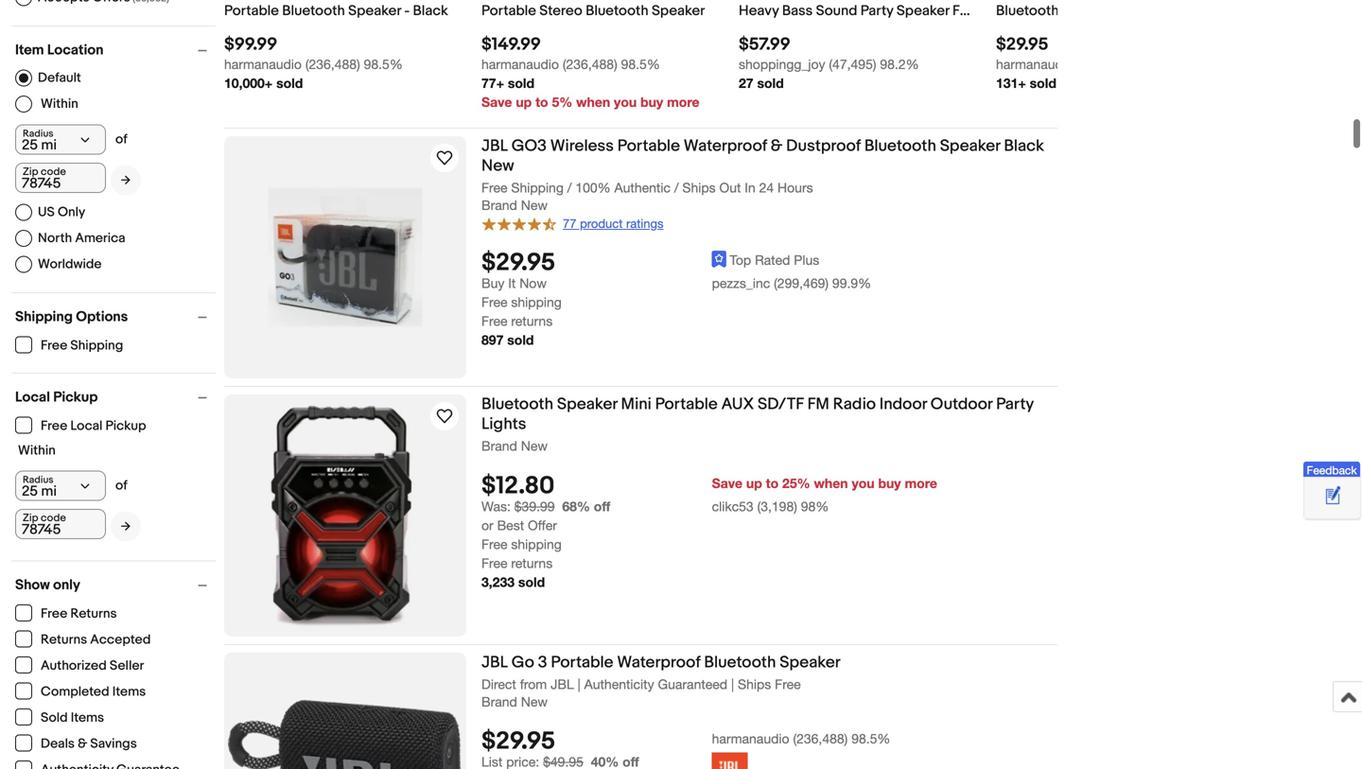 Task type: describe. For each thing, give the bounding box(es) containing it.
0 vertical spatial pickup
[[53, 389, 98, 406]]

heading for $149.99
[[482, 0, 705, 19]]

item location button
[[15, 42, 216, 59]]

$39.99
[[515, 499, 555, 514]]

shipping options button
[[15, 309, 216, 326]]

show
[[15, 577, 50, 594]]

returns accepted link
[[15, 631, 152, 648]]

1 | from the left
[[578, 677, 581, 692]]

save inside save up to 25% when you buy more was: $39.99 68% off
[[712, 475, 743, 491]]

returns inside the clikc53 (3,198) 98% or best offer free shipping free returns 3,233 sold
[[511, 555, 553, 571]]

brand inside bluetooth speaker mini portable aux sd/tf fm radio indoor outdoor party lights brand new
[[482, 438, 518, 454]]

us only
[[38, 204, 85, 220]]

heading for $99.99
[[224, 0, 448, 19]]

only
[[58, 204, 85, 220]]

bluetooth speaker mini portable aux sd/tf fm radio indoor outdoor party lights heading
[[482, 395, 1034, 435]]

authorized seller
[[41, 658, 144, 675]]

harmanaudio up visit harmanaudio ebay store! image
[[712, 731, 790, 747]]

free returns
[[41, 606, 117, 622]]

100%
[[576, 180, 611, 196]]

in
[[745, 180, 756, 196]]

wireless
[[551, 136, 614, 156]]

it
[[509, 275, 516, 291]]

from
[[520, 677, 547, 692]]

pezzs_inc
[[712, 275, 771, 291]]

jbl go 3 portable waterproof bluetooth speaker image
[[224, 653, 467, 769]]

jbl go 3 portable waterproof bluetooth speaker direct from jbl | authenticity guaranteed | ships free brand new
[[482, 653, 841, 710]]

1 vertical spatial pickup
[[106, 418, 146, 435]]

131+
[[997, 75, 1027, 91]]

direct
[[482, 677, 517, 692]]

free down show only
[[41, 606, 67, 622]]

item location
[[15, 42, 104, 59]]

shipping inside the clikc53 (3,198) 98% or best offer free shipping free returns 3,233 sold
[[511, 536, 562, 552]]

sold items
[[41, 710, 104, 727]]

harmanaudio for $29.95
[[997, 56, 1074, 72]]

98.5% for $29.95
[[1136, 56, 1175, 72]]

77 product ratings link
[[482, 215, 664, 232]]

fm
[[808, 395, 830, 415]]

go
[[512, 653, 535, 673]]

you inside $149.99 harmanaudio (236,488) 98.5% 77+ sold save up to 5% when you buy more
[[614, 94, 637, 110]]

897
[[482, 332, 504, 348]]

sold items link
[[15, 709, 105, 727]]

1 vertical spatial within
[[18, 443, 56, 459]]

local pickup button
[[15, 389, 216, 406]]

authorized
[[41, 658, 107, 675]]

shoppingg_joy
[[739, 56, 826, 72]]

portable for mini
[[655, 395, 718, 415]]

jbl go3 wireless portable waterproof & dustproof bluetooth speaker black new image
[[268, 136, 423, 379]]

shipping inside jbl go3 wireless portable waterproof & dustproof bluetooth speaker black new free shipping / 100% authentic / ships out in 24 hours brand new
[[511, 180, 564, 196]]

77
[[563, 216, 577, 231]]

apply within filter image for free local pickup
[[121, 520, 131, 533]]

$57.99 shoppingg_joy (47,495) 98.2% 27 sold
[[739, 34, 920, 91]]

top
[[730, 252, 752, 268]]

us
[[38, 204, 55, 220]]

jbl for go3
[[482, 136, 508, 156]]

harmanaudio (236,488) 98.5%
[[712, 731, 891, 747]]

speaker inside jbl go3 wireless portable waterproof & dustproof bluetooth speaker black new free shipping / 100% authentic / ships out in 24 hours brand new
[[941, 136, 1001, 156]]

98.2%
[[881, 56, 920, 72]]

bluetooth speaker mini portable aux sd/tf fm radio indoor outdoor party lights brand new
[[482, 395, 1034, 454]]

or
[[482, 518, 494, 533]]

seller
[[110, 658, 144, 675]]

when inside save up to 25% when you buy more was: $39.99 68% off
[[814, 475, 849, 491]]

2 vertical spatial shipping
[[70, 338, 123, 354]]

harmanaudio for $149.99
[[482, 56, 559, 72]]

offer
[[528, 518, 557, 533]]

1 vertical spatial $29.95
[[482, 248, 556, 278]]

1 vertical spatial local
[[70, 418, 103, 435]]

off
[[594, 499, 611, 514]]

more inside $149.99 harmanaudio (236,488) 98.5% 77+ sold save up to 5% when you buy more
[[667, 94, 700, 110]]

sold for $149.99
[[508, 75, 535, 91]]

top rated plus
[[730, 252, 820, 268]]

(47,495)
[[830, 56, 877, 72]]

$29.95 inside $29.95 harmanaudio (236,488) 98.5% 131+ sold
[[997, 34, 1049, 55]]

outdoor
[[931, 395, 993, 415]]

plus
[[794, 252, 820, 268]]

free down local pickup
[[41, 418, 67, 435]]

north america
[[38, 230, 125, 246]]

bluetooth speaker mini portable aux sd/tf fm radio indoor outdoor party lights image
[[224, 395, 467, 637]]

77+
[[482, 75, 504, 91]]

worldwide link
[[15, 256, 102, 273]]

1 vertical spatial shipping
[[15, 309, 73, 326]]

new up 77 product ratings link
[[521, 197, 548, 213]]

north america link
[[15, 230, 125, 247]]

default link
[[15, 70, 81, 87]]

free local pickup link
[[15, 417, 147, 435]]

5%
[[552, 94, 573, 110]]

2 vertical spatial jbl
[[551, 677, 574, 692]]

black
[[1005, 136, 1045, 156]]

default
[[38, 70, 81, 86]]

ratings
[[627, 216, 664, 231]]

free up 3,233
[[482, 555, 508, 571]]

completed
[[41, 684, 109, 701]]

up inside $149.99 harmanaudio (236,488) 98.5% 77+ sold save up to 5% when you buy more
[[516, 94, 532, 110]]

2 | from the left
[[732, 677, 735, 692]]

top rated plus image
[[712, 251, 727, 268]]

3
[[538, 653, 548, 673]]

heading for $29.95
[[997, 0, 1188, 19]]

more inside save up to 25% when you buy more was: $39.99 68% off
[[905, 475, 938, 491]]

heading for $57.99
[[739, 0, 972, 39]]

ships inside jbl go3 wireless portable waterproof & dustproof bluetooth speaker black new free shipping / 100% authentic / ships out in 24 hours brand new
[[683, 180, 716, 196]]

bluetooth inside bluetooth speaker mini portable aux sd/tf fm radio indoor outdoor party lights brand new
[[482, 395, 554, 415]]

clikc53 (3,198) 98% or best offer free shipping free returns 3,233 sold
[[482, 499, 829, 590]]

item
[[15, 42, 44, 59]]

clikc53
[[712, 499, 754, 514]]

apply within filter image for default
[[121, 174, 131, 186]]

product
[[580, 216, 623, 231]]

ships inside jbl go 3 portable waterproof bluetooth speaker direct from jbl | authenticity guaranteed | ships free brand new
[[738, 677, 772, 692]]

america
[[75, 230, 125, 246]]

when inside $149.99 harmanaudio (236,488) 98.5% 77+ sold save up to 5% when you buy more
[[577, 94, 611, 110]]

98.5% for $149.99
[[621, 56, 660, 72]]

portable for wireless
[[618, 136, 680, 156]]

3,233
[[482, 574, 515, 590]]

jbl go 3 portable waterproof bluetooth speaker heading
[[482, 653, 841, 673]]

sold for $99.99
[[276, 75, 303, 91]]

best
[[497, 518, 524, 533]]

$29.95 harmanaudio (236,488) 98.5% 131+ sold
[[997, 34, 1175, 91]]

buy inside $149.99 harmanaudio (236,488) 98.5% 77+ sold save up to 5% when you buy more
[[641, 94, 664, 110]]

free local pickup
[[41, 418, 146, 435]]

radio
[[834, 395, 876, 415]]

indoor
[[880, 395, 927, 415]]

free inside jbl go3 wireless portable waterproof & dustproof bluetooth speaker black new free shipping / 100% authentic / ships out in 24 hours brand new
[[482, 180, 508, 196]]

bluetooth inside jbl go 3 portable waterproof bluetooth speaker direct from jbl | authenticity guaranteed | ships free brand new
[[705, 653, 777, 673]]

sold for $29.95
[[1030, 75, 1057, 91]]

98.5% for $99.99
[[364, 56, 403, 72]]

jbl go 3 portable waterproof bluetooth speaker link
[[482, 653, 1058, 676]]

77 product ratings
[[563, 216, 664, 231]]

lights
[[482, 415, 527, 435]]

buy inside save up to 25% when you buy more was: $39.99 68% off
[[879, 475, 902, 491]]

completed items
[[41, 684, 146, 701]]

completed items link
[[15, 683, 147, 701]]

waterproof for &
[[684, 136, 768, 156]]



Task type: vqa. For each thing, say whether or not it's contained in the screenshot.
SEARCH RESULTS text box
no



Task type: locate. For each thing, give the bounding box(es) containing it.
/ left 100%
[[568, 180, 572, 196]]

items for completed items
[[112, 684, 146, 701]]

pezzs_inc (299,469) 99.9% free shipping free returns 897 sold
[[482, 275, 872, 348]]

show only
[[15, 577, 80, 594]]

1 horizontal spatial to
[[766, 475, 779, 491]]

bluetooth inside jbl go3 wireless portable waterproof & dustproof bluetooth speaker black new free shipping / 100% authentic / ships out in 24 hours brand new
[[865, 136, 937, 156]]

1 vertical spatial when
[[814, 475, 849, 491]]

& right deals
[[78, 736, 87, 753]]

new down lights
[[521, 438, 548, 454]]

0 vertical spatial portable
[[618, 136, 680, 156]]

0 vertical spatial jbl
[[482, 136, 508, 156]]

1 vertical spatial shipping
[[511, 536, 562, 552]]

2 vertical spatial portable
[[551, 653, 614, 673]]

0 horizontal spatial up
[[516, 94, 532, 110]]

sold right 3,233
[[519, 574, 545, 590]]

buy up authentic
[[641, 94, 664, 110]]

bluetooth up guaranteed
[[705, 653, 777, 673]]

returns
[[70, 606, 117, 622], [41, 632, 87, 648]]

0 vertical spatial shipping
[[511, 180, 564, 196]]

to inside save up to 25% when you buy more was: $39.99 68% off
[[766, 475, 779, 491]]

items for sold items
[[71, 710, 104, 727]]

98.5% inside $29.95 harmanaudio (236,488) 98.5% 131+ sold
[[1136, 56, 1175, 72]]

0 vertical spatial returns
[[70, 606, 117, 622]]

0 vertical spatial local
[[15, 389, 50, 406]]

of down item location dropdown button
[[115, 132, 128, 148]]

save up to 25% when you buy more was: $39.99 68% off
[[482, 475, 938, 514]]

sold inside $99.99 harmanaudio (236,488) 98.5% 10,000+ sold
[[276, 75, 303, 91]]

| left authenticity
[[578, 677, 581, 692]]

bluetooth speaker mini portable aux sd/tf fm radio indoor outdoor party lights link
[[482, 395, 1058, 438]]

apply within filter image up show only dropdown button
[[121, 520, 131, 533]]

1 vertical spatial to
[[766, 475, 779, 491]]

jbl right from
[[551, 677, 574, 692]]

returns accepted
[[41, 632, 151, 648]]

1 / from the left
[[568, 180, 572, 196]]

brand
[[482, 197, 518, 213], [482, 438, 518, 454], [482, 694, 518, 710]]

1 horizontal spatial save
[[712, 475, 743, 491]]

4 heading from the left
[[997, 0, 1188, 19]]

0 vertical spatial $29.95
[[997, 34, 1049, 55]]

free down or
[[482, 536, 508, 552]]

buy
[[482, 275, 505, 291]]

free inside jbl go 3 portable waterproof bluetooth speaker direct from jbl | authenticity guaranteed | ships free brand new
[[775, 677, 801, 692]]

1 of from the top
[[115, 132, 128, 148]]

jbl up direct
[[482, 653, 508, 673]]

harmanaudio down $99.99
[[224, 56, 302, 72]]

returns down "free returns" link
[[41, 632, 87, 648]]

shipping inside pezzs_inc (299,469) 99.9% free shipping free returns 897 sold
[[511, 294, 562, 310]]

local
[[15, 389, 50, 406], [70, 418, 103, 435]]

new down from
[[521, 694, 548, 710]]

$99.99
[[224, 34, 278, 55]]

returns up 3,233
[[511, 555, 553, 571]]

returns up returns accepted
[[70, 606, 117, 622]]

free down jbl go 3 portable waterproof bluetooth speaker link
[[775, 677, 801, 692]]

sold right the 131+
[[1030, 75, 1057, 91]]

sold inside $57.99 shoppingg_joy (47,495) 98.2% 27 sold
[[758, 75, 784, 91]]

1 brand from the top
[[482, 197, 518, 213]]

harmanaudio
[[224, 56, 302, 72], [482, 56, 559, 72], [997, 56, 1074, 72], [712, 731, 790, 747]]

watch jbl go3 wireless portable waterproof & dustproof bluetooth speaker black new image
[[433, 147, 456, 169]]

waterproof up out
[[684, 136, 768, 156]]

harmanaudio inside $149.99 harmanaudio (236,488) 98.5% 77+ sold save up to 5% when you buy more
[[482, 56, 559, 72]]

1 horizontal spatial ships
[[738, 677, 772, 692]]

sold
[[276, 75, 303, 91], [508, 75, 535, 91], [758, 75, 784, 91], [1030, 75, 1057, 91], [508, 332, 534, 348], [519, 574, 545, 590]]

brand down direct
[[482, 694, 518, 710]]

you right 25%
[[852, 475, 875, 491]]

speaker inside jbl go 3 portable waterproof bluetooth speaker direct from jbl | authenticity guaranteed | ships free brand new
[[780, 653, 841, 673]]

0 horizontal spatial speaker
[[557, 395, 618, 415]]

None text field
[[15, 163, 106, 193], [15, 509, 106, 540], [15, 163, 106, 193], [15, 509, 106, 540]]

when up "98%"
[[814, 475, 849, 491]]

bluetooth
[[865, 136, 937, 156], [482, 395, 554, 415], [705, 653, 777, 673]]

up left 5%
[[516, 94, 532, 110]]

sold for $57.99
[[758, 75, 784, 91]]

sold inside the clikc53 (3,198) 98% or best offer free shipping free returns 3,233 sold
[[519, 574, 545, 590]]

sold
[[41, 710, 68, 727]]

0 vertical spatial you
[[614, 94, 637, 110]]

(236,488) for $149.99
[[563, 56, 618, 72]]

|
[[578, 677, 581, 692], [732, 677, 735, 692]]

portable right 3
[[551, 653, 614, 673]]

1 horizontal spatial you
[[852, 475, 875, 491]]

of
[[115, 132, 128, 148], [115, 478, 128, 494]]

savings
[[90, 736, 137, 753]]

heading up $29.95 harmanaudio (236,488) 98.5% 131+ sold
[[997, 0, 1188, 19]]

items inside "link"
[[112, 684, 146, 701]]

3 brand from the top
[[482, 694, 518, 710]]

party
[[997, 395, 1034, 415]]

2 heading from the left
[[482, 0, 705, 19]]

jbl for go
[[482, 653, 508, 673]]

free up 897
[[482, 313, 508, 329]]

shipping down go3
[[511, 180, 564, 196]]

waterproof up guaranteed
[[617, 653, 701, 673]]

waterproof inside jbl go 3 portable waterproof bluetooth speaker direct from jbl | authenticity guaranteed | ships free brand new
[[617, 653, 701, 673]]

harmanaudio down $149.99
[[482, 56, 559, 72]]

 (36,582) Items text field
[[130, 0, 169, 5]]

deals & savings
[[41, 736, 137, 753]]

0 vertical spatial bluetooth
[[865, 136, 937, 156]]

visit harmanaudio ebay store! image
[[712, 753, 748, 769]]

1 shipping from the top
[[511, 294, 562, 310]]

portable
[[618, 136, 680, 156], [655, 395, 718, 415], [551, 653, 614, 673]]

(299,469)
[[774, 275, 829, 291]]

& up 24
[[771, 136, 783, 156]]

2 brand from the top
[[482, 438, 518, 454]]

1 vertical spatial returns
[[511, 555, 553, 571]]

1 vertical spatial jbl
[[482, 653, 508, 673]]

sold inside $29.95 harmanaudio (236,488) 98.5% 131+ sold
[[1030, 75, 1057, 91]]

0 vertical spatial &
[[771, 136, 783, 156]]

harmanaudio inside $99.99 harmanaudio (236,488) 98.5% 10,000+ sold
[[224, 56, 302, 72]]

free
[[482, 180, 508, 196], [482, 294, 508, 310], [482, 313, 508, 329], [41, 338, 67, 354], [41, 418, 67, 435], [482, 536, 508, 552], [482, 555, 508, 571], [41, 606, 67, 622], [775, 677, 801, 692]]

(236,488) for $99.99
[[306, 56, 360, 72]]

speaker inside bluetooth speaker mini portable aux sd/tf fm radio indoor outdoor party lights brand new
[[557, 395, 618, 415]]

0 vertical spatial speaker
[[941, 136, 1001, 156]]

0 horizontal spatial when
[[577, 94, 611, 110]]

worldwide
[[38, 256, 102, 272]]

0 vertical spatial ships
[[683, 180, 716, 196]]

brand inside jbl go3 wireless portable waterproof & dustproof bluetooth speaker black new free shipping / 100% authentic / ships out in 24 hours brand new
[[482, 197, 518, 213]]

shipping down options on the left top of the page
[[70, 338, 123, 354]]

1 horizontal spatial &
[[771, 136, 783, 156]]

0 horizontal spatial ships
[[683, 180, 716, 196]]

2 vertical spatial brand
[[482, 694, 518, 710]]

1 horizontal spatial local
[[70, 418, 103, 435]]

new right watch jbl go3 wireless portable waterproof & dustproof bluetooth speaker black new icon
[[482, 156, 514, 176]]

portable up authentic
[[618, 136, 680, 156]]

sold down the shoppingg_joy
[[758, 75, 784, 91]]

watch bluetooth speaker mini portable aux sd/tf fm radio indoor outdoor party lights image
[[433, 405, 456, 428]]

waterproof
[[684, 136, 768, 156], [617, 653, 701, 673]]

returns inside pezzs_inc (299,469) 99.9% free shipping free returns 897 sold
[[511, 313, 553, 329]]

1 horizontal spatial more
[[905, 475, 938, 491]]

save down 77+
[[482, 94, 512, 110]]

north
[[38, 230, 72, 246]]

us only link
[[15, 204, 85, 221]]

1 horizontal spatial /
[[675, 180, 679, 196]]

1 vertical spatial bluetooth
[[482, 395, 554, 415]]

1 vertical spatial apply within filter image
[[121, 520, 131, 533]]

local up free local pickup link at the left of the page
[[15, 389, 50, 406]]

0 horizontal spatial save
[[482, 94, 512, 110]]

10,000+
[[224, 75, 273, 91]]

of for default
[[115, 132, 128, 148]]

heading
[[224, 0, 448, 19], [482, 0, 705, 19], [739, 0, 972, 39], [997, 0, 1188, 19]]

0 horizontal spatial /
[[568, 180, 572, 196]]

jbl go3 wireless portable waterproof & dustproof bluetooth speaker black new link
[[482, 136, 1058, 179]]

items down the seller
[[112, 684, 146, 701]]

1 horizontal spatial when
[[814, 475, 849, 491]]

sold right 77+
[[508, 75, 535, 91]]

bluetooth down 897
[[482, 395, 554, 415]]

1 vertical spatial returns
[[41, 632, 87, 648]]

save inside $149.99 harmanaudio (236,488) 98.5% 77+ sold save up to 5% when you buy more
[[482, 94, 512, 110]]

1 horizontal spatial items
[[112, 684, 146, 701]]

go3
[[512, 136, 547, 156]]

apply within filter image up 'america'
[[121, 174, 131, 186]]

0 vertical spatial when
[[577, 94, 611, 110]]

2 horizontal spatial bluetooth
[[865, 136, 937, 156]]

0 horizontal spatial &
[[78, 736, 87, 753]]

free shipping link
[[15, 337, 124, 354]]

sold inside $149.99 harmanaudio (236,488) 98.5% 77+ sold save up to 5% when you buy more
[[508, 75, 535, 91]]

sd/tf
[[758, 395, 804, 415]]

aux
[[722, 395, 755, 415]]

authorized seller link
[[15, 657, 145, 675]]

$57.99
[[739, 34, 791, 55]]

1 vertical spatial portable
[[655, 395, 718, 415]]

pickup down local pickup dropdown button
[[106, 418, 146, 435]]

2 / from the left
[[675, 180, 679, 196]]

new inside bluetooth speaker mini portable aux sd/tf fm radio indoor outdoor party lights brand new
[[521, 438, 548, 454]]

1 vertical spatial save
[[712, 475, 743, 491]]

items inside "link"
[[71, 710, 104, 727]]

0 horizontal spatial items
[[71, 710, 104, 727]]

shipping down offer
[[511, 536, 562, 552]]

& inside jbl go3 wireless portable waterproof & dustproof bluetooth speaker black new free shipping / 100% authentic / ships out in 24 hours brand new
[[771, 136, 783, 156]]

1 vertical spatial buy
[[879, 475, 902, 491]]

/ right authentic
[[675, 180, 679, 196]]

within down free local pickup link at the left of the page
[[18, 443, 56, 459]]

2 horizontal spatial speaker
[[941, 136, 1001, 156]]

1 vertical spatial more
[[905, 475, 938, 491]]

mini
[[621, 395, 652, 415]]

only
[[53, 577, 80, 594]]

bluetooth right dustproof in the right of the page
[[865, 136, 937, 156]]

accepted
[[90, 632, 151, 648]]

2 vertical spatial bluetooth
[[705, 653, 777, 673]]

0 vertical spatial waterproof
[[684, 136, 768, 156]]

hours
[[778, 180, 814, 196]]

1 vertical spatial speaker
[[557, 395, 618, 415]]

free down shipping options
[[41, 338, 67, 354]]

sold right 897
[[508, 332, 534, 348]]

0 vertical spatial apply within filter image
[[121, 174, 131, 186]]

of for free local pickup
[[115, 478, 128, 494]]

(236,488) inside $149.99 harmanaudio (236,488) 98.5% 77+ sold save up to 5% when you buy more
[[563, 56, 618, 72]]

0 horizontal spatial pickup
[[53, 389, 98, 406]]

1 vertical spatial you
[[852, 475, 875, 491]]

1 apply within filter image from the top
[[121, 174, 131, 186]]

1 vertical spatial brand
[[482, 438, 518, 454]]

1 horizontal spatial pickup
[[106, 418, 146, 435]]

dustproof
[[787, 136, 861, 156]]

0 horizontal spatial |
[[578, 677, 581, 692]]

1 vertical spatial &
[[78, 736, 87, 753]]

out
[[720, 180, 741, 196]]

0 vertical spatial to
[[536, 94, 549, 110]]

0 vertical spatial more
[[667, 94, 700, 110]]

27
[[739, 75, 754, 91]]

buy
[[641, 94, 664, 110], [879, 475, 902, 491]]

new inside jbl go 3 portable waterproof bluetooth speaker direct from jbl | authenticity guaranteed | ships free brand new
[[521, 694, 548, 710]]

(236,488) for $29.95
[[1078, 56, 1133, 72]]

options
[[76, 309, 128, 326]]

portable inside jbl go3 wireless portable waterproof & dustproof bluetooth speaker black new free shipping / 100% authentic / ships out in 24 hours brand new
[[618, 136, 680, 156]]

2 of from the top
[[115, 478, 128, 494]]

portable inside jbl go 3 portable waterproof bluetooth speaker direct from jbl | authenticity guaranteed | ships free brand new
[[551, 653, 614, 673]]

brand down lights
[[482, 438, 518, 454]]

show only button
[[15, 577, 216, 594]]

speaker up harmanaudio (236,488) 98.5%
[[780, 653, 841, 673]]

sold inside pezzs_inc (299,469) 99.9% free shipping free returns 897 sold
[[508, 332, 534, 348]]

pickup
[[53, 389, 98, 406], [106, 418, 146, 435]]

items up deals & savings
[[71, 710, 104, 727]]

to up (3,198)
[[766, 475, 779, 491]]

waterproof for bluetooth
[[617, 653, 701, 673]]

0 horizontal spatial local
[[15, 389, 50, 406]]

1 horizontal spatial up
[[747, 475, 763, 491]]

to inside $149.99 harmanaudio (236,488) 98.5% 77+ sold save up to 5% when you buy more
[[536, 94, 549, 110]]

1 returns from the top
[[511, 313, 553, 329]]

sold right 10,000+
[[276, 75, 303, 91]]

shipping
[[511, 294, 562, 310], [511, 536, 562, 552]]

1 horizontal spatial bluetooth
[[705, 653, 777, 673]]

ships left out
[[683, 180, 716, 196]]

$99.99 harmanaudio (236,488) 98.5% 10,000+ sold
[[224, 34, 403, 91]]

free down buy
[[482, 294, 508, 310]]

when right 5%
[[577, 94, 611, 110]]

98%
[[801, 499, 829, 514]]

harmanaudio inside $29.95 harmanaudio (236,488) 98.5% 131+ sold
[[997, 56, 1074, 72]]

0 vertical spatial buy
[[641, 94, 664, 110]]

authenticity
[[585, 677, 655, 692]]

heading up $99.99 harmanaudio (236,488) 98.5% 10,000+ sold
[[224, 0, 448, 19]]

0 vertical spatial returns
[[511, 313, 553, 329]]

local down local pickup dropdown button
[[70, 418, 103, 435]]

1 vertical spatial ships
[[738, 677, 772, 692]]

0 horizontal spatial bluetooth
[[482, 395, 554, 415]]

1 horizontal spatial speaker
[[780, 653, 841, 673]]

2 vertical spatial speaker
[[780, 653, 841, 673]]

shipping up free shipping link
[[15, 309, 73, 326]]

speaker left mini at bottom left
[[557, 395, 618, 415]]

ships down jbl go 3 portable waterproof bluetooth speaker link
[[738, 677, 772, 692]]

guaranteed
[[658, 677, 728, 692]]

you right 5%
[[614, 94, 637, 110]]

2 returns from the top
[[511, 555, 553, 571]]

free up 77 product ratings link
[[482, 180, 508, 196]]

now
[[520, 275, 547, 291]]

jbl
[[482, 136, 508, 156], [482, 653, 508, 673], [551, 677, 574, 692]]

you inside save up to 25% when you buy more was: $39.99 68% off
[[852, 475, 875, 491]]

2 shipping from the top
[[511, 536, 562, 552]]

save up the clikc53 at the bottom right
[[712, 475, 743, 491]]

0 horizontal spatial to
[[536, 94, 549, 110]]

1 vertical spatial waterproof
[[617, 653, 701, 673]]

brand down go3
[[482, 197, 518, 213]]

$149.99
[[482, 34, 541, 55]]

0 vertical spatial within
[[41, 96, 78, 112]]

0 vertical spatial brand
[[482, 197, 518, 213]]

1 vertical spatial up
[[747, 475, 763, 491]]

1 vertical spatial of
[[115, 478, 128, 494]]

apply within filter image
[[121, 174, 131, 186], [121, 520, 131, 533]]

heading up the (47,495)
[[739, 0, 972, 39]]

$149.99 harmanaudio (236,488) 98.5% 77+ sold save up to 5% when you buy more
[[482, 34, 700, 110]]

1 horizontal spatial |
[[732, 677, 735, 692]]

harmanaudio up the 131+
[[997, 56, 1074, 72]]

of down free local pickup
[[115, 478, 128, 494]]

waterproof inside jbl go3 wireless portable waterproof & dustproof bluetooth speaker black new free shipping / 100% authentic / ships out in 24 hours brand new
[[684, 136, 768, 156]]

0 horizontal spatial buy
[[641, 94, 664, 110]]

portable inside bluetooth speaker mini portable aux sd/tf fm radio indoor outdoor party lights brand new
[[655, 395, 718, 415]]

returns down now
[[511, 313, 553, 329]]

2 vertical spatial $29.95
[[482, 727, 556, 757]]

shipping down now
[[511, 294, 562, 310]]

2 apply within filter image from the top
[[121, 520, 131, 533]]

heading up $149.99 harmanaudio (236,488) 98.5% 77+ sold save up to 5% when you buy more
[[482, 0, 705, 19]]

0 horizontal spatial you
[[614, 94, 637, 110]]

harmanaudio for $99.99
[[224, 56, 302, 72]]

buy down indoor
[[879, 475, 902, 491]]

3 heading from the left
[[739, 0, 972, 39]]

/
[[568, 180, 572, 196], [675, 180, 679, 196]]

1 vertical spatial items
[[71, 710, 104, 727]]

to left 5%
[[536, 94, 549, 110]]

0 vertical spatial shipping
[[511, 294, 562, 310]]

jbl inside jbl go3 wireless portable waterproof & dustproof bluetooth speaker black new free shipping / 100% authentic / ships out in 24 hours brand new
[[482, 136, 508, 156]]

up up the clikc53 at the bottom right
[[747, 475, 763, 491]]

jbl go3 wireless portable waterproof & dustproof bluetooth speaker black new free shipping / 100% authentic / ships out in 24 hours brand new
[[482, 136, 1045, 213]]

more
[[667, 94, 700, 110], [905, 475, 938, 491]]

jbl go3 wireless portable waterproof & dustproof bluetooth speaker black new heading
[[482, 136, 1045, 176]]

brand inside jbl go 3 portable waterproof bluetooth speaker direct from jbl | authenticity guaranteed | ships free brand new
[[482, 694, 518, 710]]

jbl left go3
[[482, 136, 508, 156]]

location
[[47, 42, 104, 59]]

(236,488) inside $99.99 harmanaudio (236,488) 98.5% 10,000+ sold
[[306, 56, 360, 72]]

0 vertical spatial save
[[482, 94, 512, 110]]

25%
[[783, 475, 811, 491]]

up inside save up to 25% when you buy more was: $39.99 68% off
[[747, 475, 763, 491]]

local pickup
[[15, 389, 98, 406]]

within
[[41, 96, 78, 112], [18, 443, 56, 459]]

(3,198)
[[758, 499, 798, 514]]

1 horizontal spatial buy
[[879, 475, 902, 491]]

authentic
[[615, 180, 671, 196]]

| right guaranteed
[[732, 677, 735, 692]]

deals
[[41, 736, 75, 753]]

(236,488) inside $29.95 harmanaudio (236,488) 98.5% 131+ sold
[[1078, 56, 1133, 72]]

0 horizontal spatial more
[[667, 94, 700, 110]]

$12.80
[[482, 472, 555, 501]]

portable for 3
[[551, 653, 614, 673]]

free shipping
[[41, 338, 123, 354]]

free returns link
[[15, 605, 118, 622]]

portable right mini at bottom left
[[655, 395, 718, 415]]

0 vertical spatial items
[[112, 684, 146, 701]]

98.5% inside $99.99 harmanaudio (236,488) 98.5% 10,000+ sold
[[364, 56, 403, 72]]

within down "default"
[[41, 96, 78, 112]]

speaker left the black
[[941, 136, 1001, 156]]

0 vertical spatial of
[[115, 132, 128, 148]]

98.5% inside $149.99 harmanaudio (236,488) 98.5% 77+ sold save up to 5% when you buy more
[[621, 56, 660, 72]]

pickup up free local pickup link at the left of the page
[[53, 389, 98, 406]]

1 heading from the left
[[224, 0, 448, 19]]

0 vertical spatial up
[[516, 94, 532, 110]]



